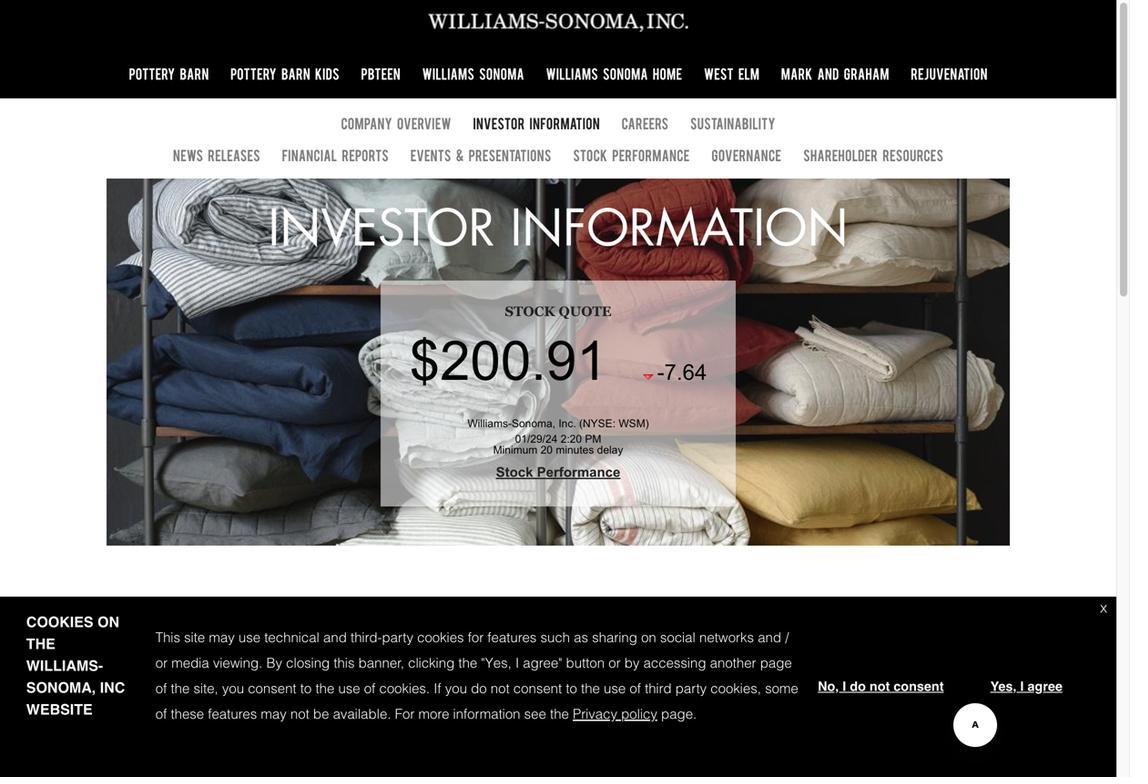 Task type: describe. For each thing, give the bounding box(es) containing it.
pottery barn link
[[129, 65, 209, 82]]

7.64
[[665, 360, 707, 384]]

do inside no, i do not consent button
[[850, 679, 866, 694]]

cookies
[[417, 630, 464, 645]]

information
[[453, 706, 521, 722]]

of up thursday,
[[630, 681, 641, 696]]

inc
[[100, 679, 125, 696]]

as
[[574, 630, 589, 645]]

rejuvenation link
[[911, 65, 988, 82]]

mark and graham link
[[781, 65, 890, 82]]

the right see
[[550, 706, 569, 722]]

cookies on the williams- sonoma, inc website
[[26, 614, 125, 718]]

results:
[[557, 699, 604, 715]]

of left these
[[156, 706, 167, 722]]

cookies.
[[379, 681, 430, 696]]

2 you from the left
[[445, 681, 467, 696]]

1 horizontal spatial and
[[758, 630, 782, 645]]

01/29/24
[[515, 433, 558, 445]]

2 to from the left
[[566, 681, 577, 696]]

on
[[641, 630, 657, 645]]

williams sonoma home link
[[546, 65, 682, 82]]

2:20
[[561, 433, 582, 445]]

mark and graham
[[781, 65, 890, 82]]

banner,
[[359, 655, 404, 671]]

minutes
[[556, 444, 594, 456]]

sonoma, inside 11/16/2023 williams-sonoma, inc. announces third quarter 2023 results
[[170, 645, 226, 661]]

cookies
[[26, 614, 93, 630]]

of up release
[[364, 681, 376, 696]]

delay
[[597, 444, 623, 456]]

governance link
[[708, 146, 785, 164]]

financial reports
[[282, 146, 389, 164]]

2 or from the left
[[609, 655, 621, 671]]

third-
[[351, 630, 382, 645]]

i for yes, i agree
[[1021, 679, 1024, 694]]

this
[[334, 655, 355, 671]]

available.
[[333, 706, 391, 722]]

presentations
[[469, 146, 551, 164]]

0 vertical spatial performance
[[612, 146, 690, 164]]

such
[[541, 630, 570, 645]]

0 horizontal spatial may
[[209, 630, 235, 645]]

stock for stock quote
[[505, 303, 555, 319]]

company
[[341, 114, 392, 132]]

0 horizontal spatial not
[[291, 706, 310, 722]]

stock performance
[[573, 146, 690, 164]]

stock for stock performance
[[573, 146, 608, 164]]

kids
[[315, 65, 339, 82]]

some
[[765, 681, 799, 696]]

reports
[[342, 146, 389, 164]]

11/16/2023
[[107, 624, 181, 640]]

featured news
[[107, 595, 238, 611]]

i inside this site may use technical and third-party cookies for features such as sharing on social networks and / or media viewing. by closing this banner, clicking the "yes, i agree" button or by accessing another page of the site, you consent to the use of cookies. if you do not consent to the use of third party cookies, some of these features may not be available. for more information see the
[[516, 655, 519, 671]]

0 horizontal spatial use
[[239, 630, 261, 645]]

investor information link
[[470, 114, 604, 132]]

pottery barn
[[129, 65, 209, 82]]

the left "yes,
[[459, 655, 478, 671]]

williams sonoma link
[[422, 65, 524, 82]]

1 horizontal spatial use
[[338, 681, 360, 696]]

financial
[[282, 146, 337, 164]]

yes, i agree button
[[963, 669, 1091, 705]]

shareholder resources
[[804, 146, 944, 164]]

privacy policy link
[[573, 706, 658, 722]]

third inside 11/09/2023 williams-sonoma, inc. announces release date for third quarter 2023 results: thursday, november 16th, 2023
[[433, 699, 465, 715]]

date
[[379, 699, 407, 715]]

0 vertical spatial investor information
[[473, 114, 600, 132]]

thursday,
[[608, 699, 673, 715]]

1 vertical spatial party
[[676, 681, 707, 696]]

2 horizontal spatial use
[[604, 681, 626, 696]]

the up be
[[316, 681, 335, 696]]

williams-sonoma, inc. announces release date for third quarter 2023 results: thursday, november 16th, 2023 link
[[107, 699, 673, 730]]

0 horizontal spatial 2023
[[213, 713, 246, 730]]

1 or from the left
[[156, 655, 168, 671]]

by
[[266, 655, 282, 671]]

not inside button
[[870, 679, 890, 694]]

/
[[786, 630, 789, 645]]

stock quote
[[505, 303, 612, 319]]

shareholder resources link
[[800, 146, 947, 164]]

another
[[710, 655, 757, 671]]

"yes,
[[481, 655, 512, 671]]

sustainability
[[691, 114, 776, 132]]

release
[[331, 699, 376, 715]]

releases
[[208, 146, 260, 164]]

minimum
[[493, 444, 538, 456]]

website
[[26, 701, 93, 718]]

0 vertical spatial party
[[382, 630, 414, 645]]

rejuvenation
[[911, 65, 988, 82]]

quarter inside 11/09/2023 williams-sonoma, inc. announces release date for third quarter 2023 results: thursday, november 16th, 2023
[[469, 699, 516, 715]]

the
[[26, 635, 55, 652]]

pbteen link
[[361, 65, 401, 82]]

williams-sonoma, inc. announces third quarter 2023 results link
[[107, 645, 498, 661]]

the up results:
[[581, 681, 600, 696]]

-
[[657, 360, 665, 384]]

11/09/2023 williams-sonoma, inc. announces release date for third quarter 2023 results: thursday, november 16th, 2023
[[107, 678, 673, 730]]

1 vertical spatial may
[[261, 706, 287, 722]]

corporate responsibility image
[[721, 631, 1010, 777]]

pottery barn kids
[[231, 65, 339, 82]]

pottery for pottery barn
[[129, 65, 175, 82]]

do inside this site may use technical and third-party cookies for features such as sharing on social networks and / or media viewing. by closing this banner, clicking the "yes, i agree" button or by accessing another page of the site, you consent to the use of cookies. if you do not consent to the use of third party cookies, some of these features may not be available. for more information see the
[[471, 681, 487, 696]]

if
[[434, 681, 441, 696]]

closing
[[286, 655, 330, 671]]

no, i do not consent
[[818, 679, 944, 694]]

2 horizontal spatial 2023
[[520, 699, 553, 715]]

quote
[[559, 303, 612, 319]]

governance
[[712, 146, 782, 164]]

this
[[156, 630, 180, 645]]

i for no, i do not consent
[[843, 679, 847, 694]]

williams- inside williams-sonoma, inc. (nyse: wsm) 01/29/24 2:20 pm minimum 20 minutes delay stock performance
[[468, 417, 512, 430]]

inc. inside williams-sonoma, inc. (nyse: wsm) 01/29/24 2:20 pm minimum 20 minutes delay stock performance
[[559, 417, 576, 430]]

viewing.
[[213, 655, 263, 671]]



Task type: locate. For each thing, give the bounding box(es) containing it.
news releases link
[[169, 146, 264, 164]]

1 horizontal spatial features
[[488, 630, 537, 645]]

sonoma, inside 11/09/2023 williams-sonoma, inc. announces release date for third quarter 2023 results: thursday, november 16th, 2023
[[170, 699, 226, 715]]

2023 up if
[[418, 645, 451, 661]]

inc. for 11/09/2023 williams-sonoma, inc. announces release date for third quarter 2023 results: thursday, november 16th, 2023
[[230, 699, 255, 715]]

wsm)
[[619, 417, 649, 430]]

0 horizontal spatial i
[[516, 655, 519, 671]]

2023 left results:
[[520, 699, 553, 715]]

2023
[[418, 645, 451, 661], [520, 699, 553, 715], [213, 713, 246, 730]]

party
[[382, 630, 414, 645], [676, 681, 707, 696]]

graham
[[844, 65, 890, 82]]

third inside this site may use technical and third-party cookies for features such as sharing on social networks and / or media viewing. by closing this banner, clicking the "yes, i agree" button or by accessing another page of the site, you consent to the use of cookies. if you do not consent to the use of third party cookies, some of these features may not be available. for more information see the
[[645, 681, 672, 696]]

the left site,
[[171, 681, 190, 696]]

agree"
[[523, 655, 562, 671]]

1 sonoma from the left
[[479, 65, 524, 82]]

x
[[1101, 599, 1108, 616]]

west elm
[[704, 65, 760, 82]]

mark
[[781, 65, 813, 82]]

to down closing
[[300, 681, 312, 696]]

williams- down 11/09/2023
[[107, 699, 170, 715]]

information down stock performance
[[510, 195, 849, 259]]

events & presentations
[[411, 146, 551, 164]]

williams-sonoma, inc logo image
[[429, 14, 688, 32]]

1 horizontal spatial williams
[[546, 65, 598, 82]]

1 vertical spatial performance
[[537, 465, 621, 480]]

2 horizontal spatial not
[[870, 679, 890, 694]]

privacy policy page.
[[573, 706, 697, 722]]

sonoma, inside cookies on the williams- sonoma, inc website
[[26, 679, 96, 696]]

stock performance link down careers link
[[570, 146, 694, 164]]

stock performance link down 20
[[496, 465, 621, 480]]

barn for pottery barn kids
[[281, 65, 310, 82]]

1 horizontal spatial or
[[609, 655, 621, 671]]

0 vertical spatial features
[[488, 630, 537, 645]]

0 horizontal spatial quarter
[[367, 645, 415, 661]]

not left be
[[291, 706, 310, 722]]

barn for pottery barn
[[180, 65, 209, 82]]

sonoma for williams sonoma
[[479, 65, 524, 82]]

0 vertical spatial inc.
[[559, 417, 576, 430]]

company overview
[[341, 114, 451, 132]]

clicking
[[408, 655, 455, 671]]

you right if
[[445, 681, 467, 696]]

0 horizontal spatial sonoma
[[479, 65, 524, 82]]

0 horizontal spatial consent
[[248, 681, 297, 696]]

inc. down viewing.
[[230, 699, 255, 715]]

policy
[[621, 706, 658, 722]]

0 vertical spatial stock
[[573, 146, 608, 164]]

no,
[[818, 679, 839, 694]]

0 vertical spatial information
[[530, 114, 600, 132]]

use up release
[[338, 681, 360, 696]]

0 horizontal spatial do
[[471, 681, 487, 696]]

page.
[[661, 706, 697, 722]]

for down cookies.
[[411, 699, 429, 715]]

1 horizontal spatial not
[[491, 681, 510, 696]]

investor down reports
[[268, 195, 495, 259]]

2023 right '16th,'
[[213, 713, 246, 730]]

sonoma, up website
[[26, 679, 96, 696]]

1 horizontal spatial i
[[843, 679, 847, 694]]

williams
[[422, 65, 475, 82], [546, 65, 598, 82]]

1 horizontal spatial third
[[433, 699, 465, 715]]

(nyse:
[[579, 417, 616, 430]]

quarter left see
[[469, 699, 516, 715]]

0 horizontal spatial or
[[156, 655, 168, 671]]

inc. inside 11/09/2023 williams-sonoma, inc. announces release date for third quarter 2023 results: thursday, november 16th, 2023
[[230, 699, 255, 715]]

1 vertical spatial stock
[[505, 303, 555, 319]]

yes, i agree
[[991, 679, 1063, 694]]

third up thursday,
[[645, 681, 672, 696]]

1 vertical spatial stock performance link
[[496, 465, 621, 480]]

consent inside button
[[894, 679, 944, 694]]

1 horizontal spatial to
[[566, 681, 577, 696]]

investor information
[[473, 114, 600, 132], [268, 195, 849, 259]]

pm
[[585, 433, 602, 445]]

williams sonoma
[[422, 65, 524, 82]]

1 horizontal spatial pottery
[[231, 65, 277, 82]]

1 vertical spatial information
[[510, 195, 849, 259]]

2023 inside 11/16/2023 williams-sonoma, inc. announces third quarter 2023 results
[[418, 645, 451, 661]]

sonoma, up 01/29/24
[[512, 417, 556, 430]]

0 horizontal spatial party
[[382, 630, 414, 645]]

williams sonoma home
[[546, 65, 682, 82]]

0 horizontal spatial you
[[222, 681, 244, 696]]

third
[[331, 645, 363, 661], [645, 681, 672, 696], [433, 699, 465, 715]]

williams- inside 11/16/2023 williams-sonoma, inc. announces third quarter 2023 results
[[107, 645, 170, 661]]

these
[[171, 706, 204, 722]]

do
[[850, 679, 866, 694], [471, 681, 487, 696]]

accessing
[[644, 655, 707, 671]]

1 horizontal spatial for
[[468, 630, 484, 645]]

you down viewing.
[[222, 681, 244, 696]]

williams for williams sonoma home
[[546, 65, 598, 82]]

sonoma up investor information link
[[479, 65, 524, 82]]

see
[[524, 706, 546, 722]]

sonoma
[[479, 65, 524, 82], [603, 65, 648, 82]]

announces inside 11/16/2023 williams-sonoma, inc. announces third quarter 2023 results
[[258, 645, 328, 661]]

yes,
[[991, 679, 1017, 694]]

sustainability link
[[687, 114, 779, 132]]

0 vertical spatial may
[[209, 630, 235, 645]]

inc.
[[559, 417, 576, 430], [230, 645, 255, 661], [230, 699, 255, 715]]

2 williams from the left
[[546, 65, 598, 82]]

and right mark
[[818, 65, 839, 82]]

2 vertical spatial inc.
[[230, 699, 255, 715]]

williams- inside 11/09/2023 williams-sonoma, inc. announces release date for third quarter 2023 results: thursday, november 16th, 2023
[[107, 699, 170, 715]]

0 vertical spatial quarter
[[367, 645, 415, 661]]

for
[[395, 706, 415, 722]]

barn up the news releases link
[[180, 65, 209, 82]]

networks
[[700, 630, 754, 645]]

0 vertical spatial investor
[[473, 114, 525, 132]]

2 horizontal spatial consent
[[894, 679, 944, 694]]

or down this
[[156, 655, 168, 671]]

site
[[184, 630, 205, 645]]

sonoma for williams sonoma home
[[603, 65, 648, 82]]

to up results:
[[566, 681, 577, 696]]

2 barn from the left
[[281, 65, 310, 82]]

sharing
[[592, 630, 638, 645]]

0 horizontal spatial barn
[[180, 65, 209, 82]]

0 vertical spatial stock performance link
[[570, 146, 694, 164]]

i right "yes,
[[516, 655, 519, 671]]

third inside 11/16/2023 williams-sonoma, inc. announces third quarter 2023 results
[[331, 645, 363, 661]]

11/09/2023
[[107, 678, 183, 694]]

1 vertical spatial quarter
[[469, 699, 516, 715]]

party up page.
[[676, 681, 707, 696]]

of
[[156, 681, 167, 696], [364, 681, 376, 696], [630, 681, 641, 696], [156, 706, 167, 722]]

results
[[455, 645, 498, 661]]

third right closing
[[331, 645, 363, 661]]

2 sonoma from the left
[[603, 65, 648, 82]]

1 vertical spatial for
[[411, 699, 429, 715]]

williams down williams-sonoma, inc logo
[[546, 65, 598, 82]]

november
[[107, 713, 174, 730]]

1 horizontal spatial sonoma
[[603, 65, 648, 82]]

sonoma, inside williams-sonoma, inc. (nyse: wsm) 01/29/24 2:20 pm minimum 20 minutes delay stock performance
[[512, 417, 556, 430]]

by
[[625, 655, 640, 671]]

stock
[[573, 146, 608, 164], [505, 303, 555, 319], [496, 465, 533, 480]]

williams- up minimum
[[468, 417, 512, 430]]

inc. for 11/16/2023 williams-sonoma, inc. announces third quarter 2023 results
[[230, 645, 255, 661]]

careers link
[[618, 114, 672, 132]]

stock down investor information link
[[573, 146, 608, 164]]

0 horizontal spatial and
[[323, 630, 347, 645]]

or left by
[[609, 655, 621, 671]]

0 horizontal spatial for
[[411, 699, 429, 715]]

1 horizontal spatial do
[[850, 679, 866, 694]]

for up "yes,
[[468, 630, 484, 645]]

2 vertical spatial third
[[433, 699, 465, 715]]

cookieconsent dialog
[[0, 597, 1117, 777]]

announces for release
[[258, 699, 328, 715]]

privacy
[[573, 706, 618, 722]]

inc. left by
[[230, 645, 255, 661]]

for inside this site may use technical and third-party cookies for features such as sharing on social networks and / or media viewing. by closing this banner, clicking the "yes, i agree" button or by accessing another page of the site, you consent to the use of cookies. if you do not consent to the use of third party cookies, some of these features may not be available. for more information see the
[[468, 630, 484, 645]]

site,
[[194, 681, 218, 696]]

barn left kids
[[281, 65, 310, 82]]

news up site
[[192, 595, 238, 611]]

2 announces from the top
[[258, 699, 328, 715]]

careers
[[622, 114, 669, 132]]

quarter up cookies.
[[367, 645, 415, 661]]

this site may use technical and third-party cookies for features such as sharing on social networks and / or media viewing. by closing this banner, clicking the "yes, i agree" button or by accessing another page of the site, you consent to the use of cookies. if you do not consent to the use of third party cookies, some of these features may not be available. for more information see the
[[156, 630, 799, 722]]

1 vertical spatial inc.
[[230, 645, 255, 661]]

investor up presentations
[[473, 114, 525, 132]]

inc. inside 11/16/2023 williams-sonoma, inc. announces third quarter 2023 results
[[230, 645, 255, 661]]

do up information
[[471, 681, 487, 696]]

west
[[704, 65, 734, 82]]

pottery for pottery barn kids
[[231, 65, 277, 82]]

1 horizontal spatial consent
[[514, 681, 562, 696]]

williams- down the the
[[26, 657, 103, 674]]

inc. up 2:20
[[559, 417, 576, 430]]

1 announces from the top
[[258, 645, 328, 661]]

0 horizontal spatial features
[[208, 706, 257, 722]]

consent up see
[[514, 681, 562, 696]]

stock inside williams-sonoma, inc. (nyse: wsm) 01/29/24 2:20 pm minimum 20 minutes delay stock performance
[[496, 465, 533, 480]]

announces inside 11/09/2023 williams-sonoma, inc. announces release date for third quarter 2023 results: thursday, november 16th, 2023
[[258, 699, 328, 715]]

16th,
[[177, 713, 209, 730]]

2 vertical spatial stock
[[496, 465, 533, 480]]

1 pottery from the left
[[129, 65, 175, 82]]

performance down minutes
[[537, 465, 621, 480]]

be
[[313, 706, 329, 722]]

not down "yes,
[[491, 681, 510, 696]]

stock up 200.91
[[505, 303, 555, 319]]

2 horizontal spatial and
[[818, 65, 839, 82]]

1 vertical spatial third
[[645, 681, 672, 696]]

1 vertical spatial news
[[192, 595, 238, 611]]

performance down careers link
[[612, 146, 690, 164]]

features down site,
[[208, 706, 257, 722]]

1 horizontal spatial party
[[676, 681, 707, 696]]

0 vertical spatial announces
[[258, 645, 328, 661]]

features up "yes,
[[488, 630, 537, 645]]

home
[[653, 65, 682, 82]]

and up this
[[323, 630, 347, 645]]

of up november
[[156, 681, 167, 696]]

more
[[419, 706, 450, 722]]

performance inside williams-sonoma, inc. (nyse: wsm) 01/29/24 2:20 pm minimum 20 minutes delay stock performance
[[537, 465, 621, 480]]

the
[[459, 655, 478, 671], [171, 681, 190, 696], [316, 681, 335, 696], [581, 681, 600, 696], [550, 706, 569, 722]]

elm
[[739, 65, 760, 82]]

consent down by
[[248, 681, 297, 696]]

williams- down 11/16/2023
[[107, 645, 170, 661]]

not right no,
[[870, 679, 890, 694]]

shareholder
[[804, 146, 878, 164]]

company overview link
[[337, 114, 455, 132]]

i right no,
[[843, 679, 847, 694]]

cookies,
[[711, 681, 762, 696]]

information up presentations
[[530, 114, 600, 132]]

2 horizontal spatial i
[[1021, 679, 1024, 694]]

20
[[541, 444, 553, 456]]

and left /
[[758, 630, 782, 645]]

for
[[468, 630, 484, 645], [411, 699, 429, 715]]

you
[[222, 681, 244, 696], [445, 681, 467, 696]]

williams for williams sonoma
[[422, 65, 475, 82]]

for inside 11/09/2023 williams-sonoma, inc. announces release date for third quarter 2023 results: thursday, november 16th, 2023
[[411, 699, 429, 715]]

1 horizontal spatial may
[[261, 706, 287, 722]]

1 horizontal spatial 2023
[[418, 645, 451, 661]]

1 williams from the left
[[422, 65, 475, 82]]

use up viewing.
[[239, 630, 261, 645]]

0 horizontal spatial pottery
[[129, 65, 175, 82]]

do right no,
[[850, 679, 866, 694]]

0 horizontal spatial williams
[[422, 65, 475, 82]]

performance
[[612, 146, 690, 164], [537, 465, 621, 480]]

agree
[[1028, 679, 1063, 694]]

1 horizontal spatial quarter
[[469, 699, 516, 715]]

1 vertical spatial announces
[[258, 699, 328, 715]]

0 horizontal spatial to
[[300, 681, 312, 696]]

pottery barn kids link
[[231, 65, 339, 82]]

page
[[760, 655, 792, 671]]

overview
[[397, 114, 451, 132]]

consent
[[894, 679, 944, 694], [248, 681, 297, 696], [514, 681, 562, 696]]

stock down minimum
[[496, 465, 533, 480]]

sonoma left home
[[603, 65, 648, 82]]

1 you from the left
[[222, 681, 244, 696]]

1 vertical spatial investor information
[[268, 195, 849, 259]]

1 horizontal spatial you
[[445, 681, 467, 696]]

use up privacy policy link
[[604, 681, 626, 696]]

party up the banner,
[[382, 630, 414, 645]]

1 vertical spatial investor
[[268, 195, 495, 259]]

quarter inside 11/16/2023 williams-sonoma, inc. announces third quarter 2023 results
[[367, 645, 415, 661]]

1 vertical spatial features
[[208, 706, 257, 722]]

resources
[[883, 146, 944, 164]]

west elm link
[[704, 65, 760, 82]]

sonoma, up site,
[[170, 645, 226, 661]]

investor information up stock quote
[[268, 195, 849, 259]]

0 vertical spatial news
[[173, 146, 203, 164]]

consent left yes,
[[894, 679, 944, 694]]

0 vertical spatial for
[[468, 630, 484, 645]]

may left be
[[261, 706, 287, 722]]

1 to from the left
[[300, 681, 312, 696]]

news left releases
[[173, 146, 203, 164]]

social
[[660, 630, 696, 645]]

no, i do not consent button
[[806, 669, 957, 705]]

third down if
[[433, 699, 465, 715]]

200.91
[[440, 330, 607, 391]]

williams up overview
[[422, 65, 475, 82]]

2 horizontal spatial third
[[645, 681, 672, 696]]

news releases
[[173, 146, 260, 164]]

announces for third
[[258, 645, 328, 661]]

1 horizontal spatial barn
[[281, 65, 310, 82]]

0 horizontal spatial third
[[331, 645, 363, 661]]

investor information up presentations
[[473, 114, 600, 132]]

williams- inside cookies on the williams- sonoma, inc website
[[26, 657, 103, 674]]

i right yes,
[[1021, 679, 1024, 694]]

sonoma, down site,
[[170, 699, 226, 715]]

0 vertical spatial third
[[331, 645, 363, 661]]

1 barn from the left
[[180, 65, 209, 82]]

2 pottery from the left
[[231, 65, 277, 82]]

may right site
[[209, 630, 235, 645]]

announces
[[258, 645, 328, 661], [258, 699, 328, 715]]



Task type: vqa. For each thing, say whether or not it's contained in the screenshot.
the leftmost you
yes



